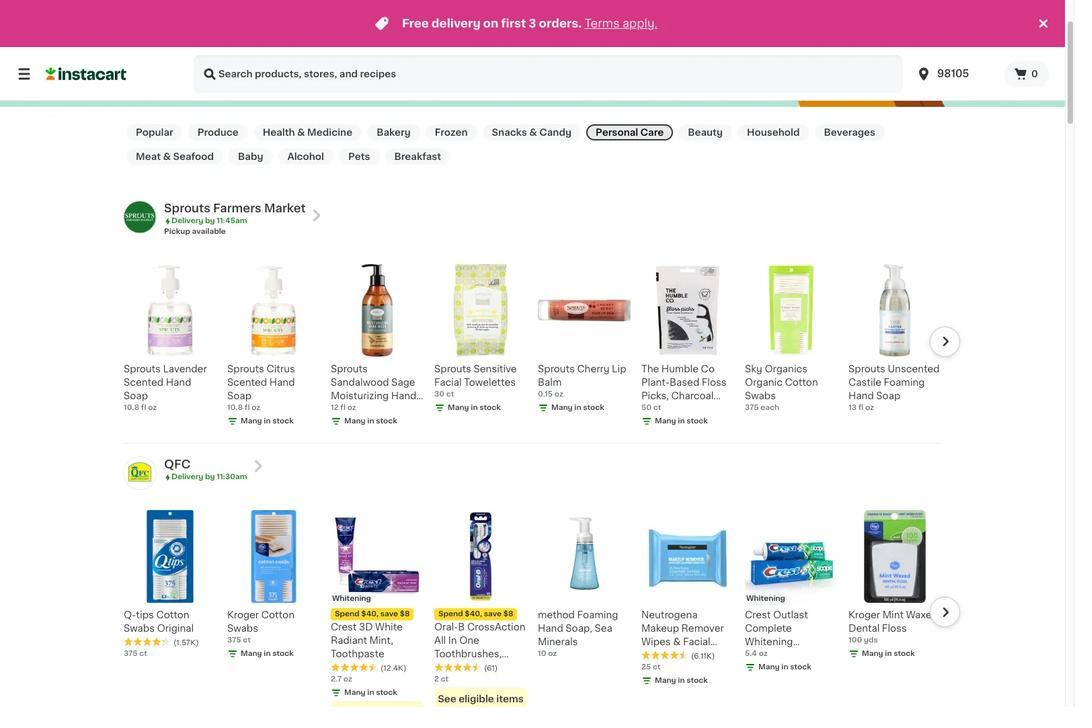 Task type: vqa. For each thing, say whether or not it's contained in the screenshot.
2nd 10.8 from left
yes



Task type: locate. For each thing, give the bounding box(es) containing it.
sprouts cherry lip balm 0.15 oz
[[538, 365, 627, 398]]

1 horizontal spatial kroger
[[849, 611, 881, 620]]

1 vertical spatial towelettes
[[642, 665, 693, 674]]

many down infused
[[655, 418, 676, 425]]

product group containing crest 3d white radiant mint, toothpaste
[[331, 511, 424, 708]]

in down sprouts citrus scented hand soap 10.8 fl oz
[[264, 418, 271, 425]]

many down 25 ct
[[655, 678, 676, 685]]

in down kroger mint waxed dental floss 100 yds in the bottom right of the page
[[885, 651, 892, 658]]

crossaction
[[467, 623, 526, 633]]

in down sprouts sensitive facial towelettes 30 ct
[[471, 404, 478, 412]]

market
[[264, 203, 306, 214]]

soap for citrus
[[227, 391, 252, 401]]

many in stock inside product group
[[344, 690, 397, 697]]

1 delivery from the top
[[172, 217, 203, 225]]

25 ct
[[642, 664, 661, 672]]

sprouts
[[164, 203, 210, 214], [124, 365, 161, 374], [227, 365, 264, 374], [331, 365, 368, 374], [435, 365, 471, 374], [538, 365, 575, 374], [849, 365, 886, 374]]

save for white
[[381, 611, 398, 618]]

kroger for kroger mint waxed dental floss
[[849, 611, 881, 620]]

stock down sprouts citrus scented hand soap 10.8 fl oz
[[273, 418, 294, 425]]

fl inside sprouts unscented castile foaming hand soap 13 fl oz
[[859, 404, 864, 412]]

0 horizontal spatial crest
[[331, 623, 357, 633]]

towelettes down sensitive
[[464, 378, 516, 387]]

0 vertical spatial crest
[[745, 611, 771, 620]]

& left candy
[[529, 128, 537, 137]]

crest up radiant on the bottom
[[331, 623, 357, 633]]

sprouts inside sprouts unscented castile foaming hand soap 13 fl oz
[[849, 365, 886, 374]]

in
[[448, 637, 457, 646]]

personal up stores
[[124, 52, 214, 71]]

swabs inside q-tips cotton swabs original
[[124, 624, 155, 634]]

many in stock for crest outlast complete whitening toothpaste
[[759, 664, 812, 672]]

ct down q-tips cotton swabs original
[[139, 651, 147, 658]]

mint,
[[370, 637, 393, 646]]

spend for oral-
[[439, 611, 463, 618]]

tips
[[136, 611, 154, 620]]

foaming inside sprouts unscented castile foaming hand soap 13 fl oz
[[884, 378, 925, 387]]

unscented
[[888, 365, 940, 374]]

0 horizontal spatial scented
[[124, 378, 164, 387]]

cotton inside sky organics organic cotton swabs 375 each
[[785, 378, 818, 387]]

floss down mint
[[882, 624, 907, 634]]

& right health
[[297, 128, 305, 137]]

1 vertical spatial floss
[[882, 624, 907, 634]]

0 horizontal spatial foaming
[[577, 611, 618, 620]]

personal
[[124, 52, 214, 71], [596, 128, 638, 137]]

1 scented from the left
[[124, 378, 164, 387]]

snacks & candy link
[[483, 124, 581, 141]]

& for snacks
[[529, 128, 537, 137]]

ct down deep
[[441, 676, 449, 684]]

1 horizontal spatial floss
[[882, 624, 907, 634]]

product group
[[331, 511, 424, 708], [435, 511, 527, 708]]

50 ct
[[642, 404, 661, 412]]

0 horizontal spatial personal
[[124, 52, 214, 71]]

2 scented from the left
[[227, 378, 267, 387]]

item carousel region for sprouts farmers market
[[105, 259, 960, 438]]

0 horizontal spatial floss
[[702, 378, 727, 387]]

sprouts up balm
[[538, 365, 575, 374]]

sprouts left lavender at the bottom of the page
[[124, 365, 161, 374]]

sprouts up '30' at the left of page
[[435, 365, 471, 374]]

personal inside personal care products at grocery stores near you
[[124, 52, 214, 71]]

ct right (1.57k)
[[243, 637, 251, 645]]

1 10.8 from the left
[[124, 404, 139, 412]]

foaming
[[884, 378, 925, 387], [577, 611, 618, 620]]

0 vertical spatial floss
[[702, 378, 727, 387]]

delivery by 11:45am
[[172, 217, 247, 225]]

& right meat
[[163, 152, 171, 161]]

sprouts inside sprouts sensitive facial towelettes 30 ct
[[435, 365, 471, 374]]

toothpaste inside spend $40, save $8 crest 3d white radiant mint, toothpaste
[[331, 650, 385, 659]]

many for sprouts sensitive facial towelettes
[[448, 404, 469, 412]]

10.8
[[124, 404, 139, 412], [227, 404, 243, 412]]

many
[[448, 404, 469, 412], [552, 404, 573, 412], [241, 418, 262, 425], [344, 418, 366, 425], [655, 418, 676, 425], [241, 651, 262, 658], [862, 651, 884, 658], [759, 664, 780, 672], [655, 678, 676, 685], [344, 690, 366, 697]]

fl
[[141, 404, 146, 412], [245, 404, 250, 412], [341, 404, 346, 412], [859, 404, 864, 412]]

many for sprouts cherry lip balm
[[552, 404, 573, 412]]

ct inside group
[[441, 676, 449, 684]]

towelettes inside the neutrogena makeup remover wipes & facial cleansing towelettes
[[642, 665, 693, 674]]

stock for sprouts sensitive facial towelettes
[[480, 404, 501, 412]]

2 horizontal spatial cotton
[[785, 378, 818, 387]]

sprouts up sandalwood
[[331, 365, 368, 374]]

many in stock down 2.7 oz
[[344, 690, 397, 697]]

scented for lavender
[[124, 378, 164, 387]]

item carousel region containing q-tips cotton swabs original
[[105, 505, 960, 708]]

$8 up crossaction
[[504, 611, 514, 618]]

ct inside kroger cotton swabs 375 ct
[[243, 637, 251, 645]]

castile
[[849, 378, 882, 387]]

scented down the 'citrus'
[[227, 378, 267, 387]]

pickup available
[[164, 228, 226, 235]]

2 delivery from the top
[[172, 474, 203, 481]]

many in stock down sprouts citrus scented hand soap 10.8 fl oz
[[241, 418, 294, 425]]

1 horizontal spatial $40,
[[465, 611, 482, 618]]

many down yds
[[862, 651, 884, 658]]

towelettes down cleansing on the bottom right of page
[[642, 665, 693, 674]]

sprouts sensitive facial towelettes 30 ct
[[435, 365, 517, 398]]

0 vertical spatial item carousel region
[[105, 259, 960, 438]]

1 by from the top
[[205, 217, 215, 225]]

pickup
[[164, 228, 190, 235]]

stock for kroger cotton swabs
[[273, 651, 294, 658]]

many in stock for kroger mint waxed dental floss
[[862, 651, 915, 658]]

0 horizontal spatial kroger
[[227, 611, 259, 620]]

cotton
[[785, 378, 818, 387], [156, 611, 189, 620], [261, 611, 295, 620]]

1 kroger from the left
[[227, 611, 259, 620]]

4 fl from the left
[[859, 404, 864, 412]]

0 vertical spatial delivery
[[172, 217, 203, 225]]

sky organics organic cotton swabs 375 each
[[745, 365, 818, 412]]

stock down sprouts sensitive facial towelettes 30 ct
[[480, 404, 501, 412]]

stock down (6.11k)
[[687, 678, 708, 685]]

soap,
[[566, 624, 592, 634]]

on
[[483, 18, 499, 29]]

0 horizontal spatial toothpaste
[[331, 650, 385, 659]]

1 vertical spatial by
[[205, 474, 215, 481]]

available
[[192, 228, 226, 235]]

10.8 for citrus
[[227, 404, 243, 412]]

1 $8 from the left
[[400, 611, 410, 618]]

floss down co
[[702, 378, 727, 387]]

scented inside sprouts lavender scented hand soap 10.8 fl oz
[[124, 378, 164, 387]]

1 horizontal spatial personal
[[596, 128, 638, 137]]

oz inside sprouts unscented castile foaming hand soap 13 fl oz
[[866, 404, 874, 412]]

neutrogena
[[642, 611, 698, 620]]

hand
[[166, 378, 191, 387], [270, 378, 295, 387], [391, 391, 417, 401], [849, 391, 874, 401], [538, 624, 563, 634]]

many in stock down the "5.4 oz"
[[759, 664, 812, 672]]

floss inside kroger mint waxed dental floss 100 yds
[[882, 624, 907, 634]]

oz inside product group
[[344, 676, 352, 684]]

toothpaste down complete
[[745, 651, 799, 661]]

spend inside spend $40, save $8 crest 3d white radiant mint, toothpaste
[[335, 611, 360, 618]]

many in stock for sprouts sensitive facial towelettes
[[448, 404, 501, 412]]

instacart logo image
[[46, 66, 126, 82]]

many in stock down yds
[[862, 651, 915, 658]]

1 product group from the left
[[331, 511, 424, 708]]

375 right (1.57k)
[[227, 637, 241, 645]]

each
[[761, 404, 780, 412]]

0 vertical spatial 2
[[435, 676, 439, 684]]

1 horizontal spatial facial
[[683, 638, 711, 647]]

in down moisturizing
[[367, 418, 374, 425]]

delivery up pickup available
[[172, 217, 203, 225]]

crest inside crest outlast complete whitening toothpaste
[[745, 611, 771, 620]]

balm
[[538, 378, 562, 387]]

2 fl from the left
[[245, 404, 250, 412]]

by up available
[[205, 217, 215, 225]]

many in stock down moisturizing
[[344, 418, 397, 425]]

swabs inside kroger cotton swabs 375 ct
[[227, 624, 258, 634]]

many in stock for the humble co plant-based floss picks, charcoal infused
[[655, 418, 708, 425]]

delivery down "qfc"
[[172, 474, 203, 481]]

3 soap from the left
[[877, 391, 901, 401]]

many in stock for sprouts citrus scented hand soap
[[241, 418, 294, 425]]

2 down deep
[[435, 676, 439, 684]]

save for crossaction
[[484, 611, 502, 618]]

1 vertical spatial facial
[[683, 638, 711, 647]]

many down sprouts sensitive facial towelettes 30 ct
[[448, 404, 469, 412]]

2 item carousel region from the top
[[105, 505, 960, 708]]

1 vertical spatial 2
[[435, 690, 440, 700]]

stock
[[480, 404, 501, 412], [583, 404, 605, 412], [273, 418, 294, 425], [376, 418, 397, 425], [687, 418, 708, 425], [273, 651, 294, 658], [894, 651, 915, 658], [790, 664, 812, 672], [687, 678, 708, 685], [376, 690, 397, 697]]

ct for 50 ct
[[654, 404, 661, 412]]

many in stock for kroger cotton swabs
[[241, 651, 294, 658]]

375 down q-
[[124, 651, 138, 658]]

whitening
[[332, 596, 371, 603], [747, 596, 786, 603], [745, 638, 793, 647]]

3d
[[359, 623, 373, 633]]

0 horizontal spatial product group
[[331, 511, 424, 708]]

many down 0.15
[[552, 404, 573, 412]]

many down sprouts citrus scented hand soap 10.8 fl oz
[[241, 418, 262, 425]]

$40, up 3d
[[361, 611, 379, 618]]

0 horizontal spatial $40,
[[361, 611, 379, 618]]

save up white
[[381, 611, 398, 618]]

in
[[471, 404, 478, 412], [575, 404, 582, 412], [264, 418, 271, 425], [367, 418, 374, 425], [678, 418, 685, 425], [264, 651, 271, 658], [885, 651, 892, 658], [782, 664, 789, 672], [678, 678, 685, 685], [367, 690, 374, 697]]

$40, up b
[[465, 611, 482, 618]]

personal for personal care products at grocery stores near you
[[124, 52, 214, 71]]

stock down (12.4k)
[[376, 690, 397, 697]]

1 horizontal spatial swabs
[[227, 624, 258, 634]]

care
[[219, 52, 265, 71]]

sprouts for sprouts unscented castile foaming hand soap 13 fl oz
[[849, 365, 886, 374]]

0 horizontal spatial $8
[[400, 611, 410, 618]]

foaming down unscented
[[884, 378, 925, 387]]

personal care products at grocery stores near you
[[124, 52, 474, 93]]

in for sprouts sandalwood sage moisturizing hand wash
[[367, 418, 374, 425]]

2 ct
[[435, 676, 449, 684]]

spend inside "spend $40, save $8 oral-b crossaction all in one toothbrushes, deep plaque removal, medium, 2 count"
[[439, 611, 463, 618]]

many down 2.7 oz
[[344, 690, 366, 697]]

1 soap from the left
[[124, 391, 148, 401]]

1 $40, from the left
[[361, 611, 379, 618]]

scented inside sprouts citrus scented hand soap 10.8 fl oz
[[227, 378, 267, 387]]

1 horizontal spatial $8
[[504, 611, 514, 618]]

complete
[[745, 624, 792, 634]]

2 vertical spatial 375
[[124, 651, 138, 658]]

stock for the humble co plant-based floss picks, charcoal infused
[[687, 418, 708, 425]]

1 horizontal spatial toothpaste
[[745, 651, 799, 661]]

soap inside sprouts lavender scented hand soap 10.8 fl oz
[[124, 391, 148, 401]]

2 soap from the left
[[227, 391, 252, 401]]

swabs
[[745, 391, 776, 401], [124, 624, 155, 634], [227, 624, 258, 634]]

baby link
[[229, 149, 273, 165]]

facial down remover
[[683, 638, 711, 647]]

lip
[[612, 365, 627, 374]]

1 horizontal spatial cotton
[[261, 611, 295, 620]]

$40, inside "spend $40, save $8 oral-b crossaction all in one toothbrushes, deep plaque removal, medium, 2 count"
[[465, 611, 482, 618]]

delivery by 11:30am
[[172, 474, 247, 481]]

5.4
[[745, 651, 757, 658]]

$40, inside spend $40, save $8 crest 3d white radiant mint, toothpaste
[[361, 611, 379, 618]]

sprouts left the 'citrus'
[[227, 365, 264, 374]]

hand down sage on the left
[[391, 391, 417, 401]]

item carousel region containing sprouts lavender scented hand soap
[[105, 259, 960, 438]]

0 vertical spatial personal
[[124, 52, 214, 71]]

2 horizontal spatial swabs
[[745, 391, 776, 401]]

None search field
[[194, 55, 903, 93]]

in down crest outlast complete whitening toothpaste
[[782, 664, 789, 672]]

facial up '30' at the left of page
[[435, 378, 462, 387]]

sprouts up castile
[[849, 365, 886, 374]]

breakfast
[[394, 152, 441, 161]]

save inside "spend $40, save $8 oral-b crossaction all in one toothbrushes, deep plaque removal, medium, 2 count"
[[484, 611, 502, 618]]

many in stock down infused
[[655, 418, 708, 425]]

375 inside sky organics organic cotton swabs 375 each
[[745, 404, 759, 412]]

0 vertical spatial by
[[205, 217, 215, 225]]

soap inside sprouts citrus scented hand soap 10.8 fl oz
[[227, 391, 252, 401]]

in down kroger cotton swabs 375 ct
[[264, 651, 271, 658]]

in for sprouts cherry lip balm
[[575, 404, 582, 412]]

whitening for 5.4 oz
[[747, 596, 786, 603]]

2 horizontal spatial 375
[[745, 404, 759, 412]]

products
[[269, 52, 363, 71]]

ct for 375 ct
[[139, 651, 147, 658]]

0 vertical spatial towelettes
[[464, 378, 516, 387]]

& up cleansing on the bottom right of page
[[673, 638, 681, 647]]

2 kroger from the left
[[849, 611, 881, 620]]

near
[[193, 73, 240, 93]]

stock down sprouts sandalwood sage moisturizing hand wash
[[376, 418, 397, 425]]

sprouts inside sprouts lavender scented hand soap 10.8 fl oz
[[124, 365, 161, 374]]

whitening down complete
[[745, 638, 793, 647]]

1 item carousel region from the top
[[105, 259, 960, 438]]

sprouts up pickup available
[[164, 203, 210, 214]]

$40, for crossaction
[[465, 611, 482, 618]]

10.8 inside sprouts lavender scented hand soap 10.8 fl oz
[[124, 404, 139, 412]]

1 98105 button from the left
[[908, 55, 1005, 93]]

product group containing oral-b crossaction all in one toothbrushes, deep plaque removal, medium, 2 count
[[435, 511, 527, 708]]

many in stock down sprouts sensitive facial towelettes 30 ct
[[448, 404, 501, 412]]

hand down method
[[538, 624, 563, 634]]

save up crossaction
[[484, 611, 502, 618]]

eligible
[[459, 695, 494, 704]]

1 horizontal spatial foaming
[[884, 378, 925, 387]]

2 by from the top
[[205, 474, 215, 481]]

2 down 2 ct
[[435, 690, 440, 700]]

health
[[263, 128, 295, 137]]

crest up complete
[[745, 611, 771, 620]]

1 fl from the left
[[141, 404, 146, 412]]

kroger inside kroger cotton swabs 375 ct
[[227, 611, 259, 620]]

toothpaste down radiant on the bottom
[[331, 650, 385, 659]]

foaming up 'sea'
[[577, 611, 618, 620]]

whitening for crest 3d white radiant mint, toothpaste
[[332, 596, 371, 603]]

toothpaste inside crest outlast complete whitening toothpaste
[[745, 651, 799, 661]]

meat & seafood link
[[126, 149, 223, 165]]

scented down lavender at the bottom of the page
[[124, 378, 164, 387]]

in down sprouts cherry lip balm 0.15 oz
[[575, 404, 582, 412]]

beverages
[[824, 128, 876, 137]]

personal care link
[[587, 124, 673, 141]]

makeup
[[642, 624, 679, 634]]

sprouts inside sprouts sandalwood sage moisturizing hand wash
[[331, 365, 368, 374]]

plant-
[[642, 378, 670, 387]]

many for crest outlast complete whitening toothpaste
[[759, 664, 780, 672]]

hand down lavender at the bottom of the page
[[166, 378, 191, 387]]

whitening up 3d
[[332, 596, 371, 603]]

qfc image
[[124, 457, 156, 490]]

many down kroger cotton swabs 375 ct
[[241, 651, 262, 658]]

stock down crest outlast complete whitening toothpaste
[[790, 664, 812, 672]]

co
[[701, 365, 715, 374]]

by left "11:30am"
[[205, 474, 215, 481]]

hand down the 'citrus'
[[270, 378, 295, 387]]

neutrogena makeup remover wipes & facial cleansing towelettes
[[642, 611, 724, 674]]

health & medicine
[[263, 128, 353, 137]]

10.8 for lavender
[[124, 404, 139, 412]]

0 horizontal spatial 375
[[124, 651, 138, 658]]

1 vertical spatial delivery
[[172, 474, 203, 481]]

facial inside sprouts sensitive facial towelettes 30 ct
[[435, 378, 462, 387]]

1 horizontal spatial scented
[[227, 378, 267, 387]]

$8 inside spend $40, save $8 crest 3d white radiant mint, toothpaste
[[400, 611, 410, 618]]

save inside spend $40, save $8 crest 3d white radiant mint, toothpaste
[[381, 611, 398, 618]]

first
[[501, 18, 526, 29]]

many for sprouts sandalwood sage moisturizing hand wash
[[344, 418, 366, 425]]

2 horizontal spatial soap
[[877, 391, 901, 401]]

ct right the 25
[[653, 664, 661, 672]]

10.8 inside sprouts citrus scented hand soap 10.8 fl oz
[[227, 404, 243, 412]]

1 horizontal spatial 375
[[227, 637, 241, 645]]

1 horizontal spatial crest
[[745, 611, 771, 620]]

1 horizontal spatial product group
[[435, 511, 527, 708]]

0 vertical spatial foaming
[[884, 378, 925, 387]]

whitening up outlast
[[747, 596, 786, 603]]

11:45am
[[217, 217, 247, 225]]

hand down castile
[[849, 391, 874, 401]]

2 product group from the left
[[435, 511, 527, 708]]

meat
[[136, 152, 161, 161]]

personal left care
[[596, 128, 638, 137]]

0 horizontal spatial spend
[[335, 611, 360, 618]]

kroger cotton swabs 375 ct
[[227, 611, 295, 645]]

sprouts inside sprouts cherry lip balm 0.15 oz
[[538, 365, 575, 374]]

item carousel region
[[105, 259, 960, 438], [105, 505, 960, 708]]

hand inside sprouts citrus scented hand soap 10.8 fl oz
[[270, 378, 295, 387]]

1 horizontal spatial 10.8
[[227, 404, 243, 412]]

1 vertical spatial personal
[[596, 128, 638, 137]]

sprouts inside sprouts citrus scented hand soap 10.8 fl oz
[[227, 365, 264, 374]]

1 horizontal spatial towelettes
[[642, 665, 693, 674]]

candy
[[540, 128, 572, 137]]

stock down kroger cotton swabs 375 ct
[[273, 651, 294, 658]]

(12.4k)
[[381, 665, 407, 673]]

many inside product group
[[344, 690, 366, 697]]

1 spend from the left
[[335, 611, 360, 618]]

0 vertical spatial facial
[[435, 378, 462, 387]]

ct inside sprouts sensitive facial towelettes 30 ct
[[446, 391, 454, 398]]

kroger inside kroger mint waxed dental floss 100 yds
[[849, 611, 881, 620]]

facial
[[435, 378, 462, 387], [683, 638, 711, 647]]

ct right '30' at the left of page
[[446, 391, 454, 398]]

charcoal
[[672, 391, 714, 401]]

1 horizontal spatial soap
[[227, 391, 252, 401]]

organics
[[765, 365, 808, 374]]

in for kroger mint waxed dental floss
[[885, 651, 892, 658]]

1 vertical spatial foaming
[[577, 611, 618, 620]]

★★★★★
[[124, 638, 171, 647], [124, 638, 171, 647], [642, 651, 689, 661], [642, 651, 689, 661], [331, 663, 378, 673], [331, 663, 378, 673], [435, 663, 482, 673], [435, 663, 482, 673]]

1 vertical spatial 375
[[227, 637, 241, 645]]

1 vertical spatial crest
[[331, 623, 357, 633]]

in down mint,
[[367, 690, 374, 697]]

0 horizontal spatial swabs
[[124, 624, 155, 634]]

2 2 from the top
[[435, 690, 440, 700]]

spend
[[335, 611, 360, 618], [439, 611, 463, 618]]

apply.
[[623, 18, 658, 29]]

delivery for delivery by 11:45am
[[172, 217, 203, 225]]

1 save from the left
[[381, 611, 398, 618]]

fl inside sprouts citrus scented hand soap 10.8 fl oz
[[245, 404, 250, 412]]

many in stock down sprouts cherry lip balm 0.15 oz
[[552, 404, 605, 412]]

in for sprouts citrus scented hand soap
[[264, 418, 271, 425]]

0 horizontal spatial save
[[381, 611, 398, 618]]

spend up 3d
[[335, 611, 360, 618]]

& for health
[[297, 128, 305, 137]]

1 horizontal spatial save
[[484, 611, 502, 618]]

organic
[[745, 378, 783, 387]]

limited time offer region
[[0, 0, 1036, 47]]

1 vertical spatial item carousel region
[[105, 505, 960, 708]]

spend $40, save $8 crest 3d white radiant mint, toothpaste
[[331, 611, 410, 659]]

stock down the charcoal in the bottom of the page
[[687, 418, 708, 425]]

spend up oral-
[[439, 611, 463, 618]]

3 fl from the left
[[341, 404, 346, 412]]

delivery
[[172, 217, 203, 225], [172, 474, 203, 481]]

many in stock down kroger cotton swabs 375 ct
[[241, 651, 294, 658]]

2 save from the left
[[484, 611, 502, 618]]

0 horizontal spatial towelettes
[[464, 378, 516, 387]]

stock for sprouts sandalwood sage moisturizing hand wash
[[376, 418, 397, 425]]

0 vertical spatial 375
[[745, 404, 759, 412]]

0 horizontal spatial facial
[[435, 378, 462, 387]]

sprouts lavender scented hand soap 10.8 fl oz
[[124, 365, 207, 412]]

2 $8 from the left
[[504, 611, 514, 618]]

bakery
[[377, 128, 411, 137]]

stock down sprouts cherry lip balm 0.15 oz
[[583, 404, 605, 412]]

stock down kroger mint waxed dental floss 100 yds in the bottom right of the page
[[894, 651, 915, 658]]

toothbrushes,
[[435, 650, 502, 659]]

ct right 50
[[654, 404, 661, 412]]

citrus
[[267, 365, 295, 374]]

2 spend from the left
[[439, 611, 463, 618]]

many in stock down cleansing on the bottom right of page
[[655, 678, 708, 685]]

$8 inside "spend $40, save $8 oral-b crossaction all in one toothbrushes, deep plaque removal, medium, 2 count"
[[504, 611, 514, 618]]

oral-
[[435, 623, 458, 633]]

0 horizontal spatial soap
[[124, 391, 148, 401]]

2 10.8 from the left
[[227, 404, 243, 412]]

0 horizontal spatial 10.8
[[124, 404, 139, 412]]

0 horizontal spatial cotton
[[156, 611, 189, 620]]

by for 11:45am
[[205, 217, 215, 225]]

orders.
[[539, 18, 582, 29]]

personal for personal care
[[596, 128, 638, 137]]

in down the charcoal in the bottom of the page
[[678, 418, 685, 425]]

1 horizontal spatial spend
[[439, 611, 463, 618]]

Search field
[[194, 55, 903, 93]]

many down the "5.4 oz"
[[759, 664, 780, 672]]

375 left each
[[745, 404, 759, 412]]

you
[[244, 73, 283, 93]]

stock for crest outlast complete whitening toothpaste
[[790, 664, 812, 672]]

hand inside sprouts lavender scented hand soap 10.8 fl oz
[[166, 378, 191, 387]]

crest outlast complete whitening toothpaste
[[745, 611, 808, 661]]

$8 up white
[[400, 611, 410, 618]]

many down wash at the left of page
[[344, 418, 366, 425]]

2 $40, from the left
[[465, 611, 482, 618]]



Task type: describe. For each thing, give the bounding box(es) containing it.
11:30am
[[217, 474, 247, 481]]

spend for crest
[[335, 611, 360, 618]]

98105
[[938, 69, 970, 79]]

soap for lavender
[[124, 391, 148, 401]]

stock for sprouts cherry lip balm
[[583, 404, 605, 412]]

(1.57k)
[[174, 640, 199, 647]]

sprouts farmers market
[[164, 203, 306, 214]]

$8 for crossaction
[[504, 611, 514, 618]]

hand inside sprouts unscented castile foaming hand soap 13 fl oz
[[849, 391, 874, 401]]

sprouts farmers market image
[[124, 201, 156, 233]]

many for the humble co plant-based floss picks, charcoal infused
[[655, 418, 676, 425]]

delivery for delivery by 11:30am
[[172, 474, 203, 481]]

items
[[497, 695, 524, 704]]

many in stock for sprouts cherry lip balm
[[552, 404, 605, 412]]

moisturizing
[[331, 391, 389, 401]]

bakery link
[[367, 124, 420, 141]]

in for crest outlast complete whitening toothpaste
[[782, 664, 789, 672]]

the
[[642, 365, 659, 374]]

at
[[368, 52, 388, 71]]

375 inside kroger cotton swabs 375 ct
[[227, 637, 241, 645]]

radiant
[[331, 637, 367, 646]]

q-
[[124, 611, 136, 620]]

2 98105 button from the left
[[916, 55, 997, 93]]

12 fl oz
[[331, 404, 356, 412]]

qfc
[[164, 459, 191, 470]]

sprouts sandalwood sage moisturizing hand wash
[[331, 365, 417, 414]]

popular
[[136, 128, 173, 137]]

sprouts for sprouts lavender scented hand soap 10.8 fl oz
[[124, 365, 161, 374]]

outlast
[[773, 611, 808, 620]]

$8 for white
[[400, 611, 410, 618]]

grocery
[[393, 52, 474, 71]]

wipes
[[642, 638, 671, 647]]

household link
[[738, 124, 809, 141]]

pets link
[[339, 149, 380, 165]]

sage
[[392, 378, 415, 387]]

removal,
[[435, 677, 478, 686]]

medium,
[[480, 677, 521, 686]]

12
[[331, 404, 339, 412]]

& for meat
[[163, 152, 171, 161]]

kroger mint waxed dental floss 100 yds
[[849, 611, 938, 645]]

10
[[538, 651, 547, 658]]

sprouts for sprouts sensitive facial towelettes 30 ct
[[435, 365, 471, 374]]

item carousel region for qfc
[[105, 505, 960, 708]]

remover
[[682, 624, 724, 634]]

floss inside the humble co plant-based floss picks, charcoal infused
[[702, 378, 727, 387]]

wash
[[331, 405, 357, 414]]

picks,
[[642, 391, 669, 401]]

crest inside spend $40, save $8 crest 3d white radiant mint, toothpaste
[[331, 623, 357, 633]]

hand inside sprouts sandalwood sage moisturizing hand wash
[[391, 391, 417, 401]]

in for the humble co plant-based floss picks, charcoal infused
[[678, 418, 685, 425]]

in down cleansing on the bottom right of page
[[678, 678, 685, 685]]

beverages link
[[815, 124, 885, 141]]

many for sprouts citrus scented hand soap
[[241, 418, 262, 425]]

facial inside the neutrogena makeup remover wipes & facial cleansing towelettes
[[683, 638, 711, 647]]

popular link
[[126, 124, 183, 141]]

in for sprouts sensitive facial towelettes
[[471, 404, 478, 412]]

frozen
[[435, 128, 468, 137]]

oz inside sprouts lavender scented hand soap 10.8 fl oz
[[148, 404, 157, 412]]

beauty link
[[679, 124, 732, 141]]

breakfast link
[[385, 149, 451, 165]]

sprouts for sprouts cherry lip balm 0.15 oz
[[538, 365, 575, 374]]

plaque
[[463, 663, 495, 673]]

health & medicine link
[[253, 124, 362, 141]]

2 inside "spend $40, save $8 oral-b crossaction all in one toothbrushes, deep plaque removal, medium, 2 count"
[[435, 690, 440, 700]]

& inside the neutrogena makeup remover wipes & facial cleansing towelettes
[[673, 638, 681, 647]]

stock for kroger mint waxed dental floss
[[894, 651, 915, 658]]

0
[[1032, 69, 1039, 79]]

in for kroger cotton swabs
[[264, 651, 271, 658]]

fl inside sprouts lavender scented hand soap 10.8 fl oz
[[141, 404, 146, 412]]

original
[[157, 624, 194, 634]]

many in stock for sprouts sandalwood sage moisturizing hand wash
[[344, 418, 397, 425]]

sprouts for sprouts citrus scented hand soap 10.8 fl oz
[[227, 365, 264, 374]]

many for kroger mint waxed dental floss
[[862, 651, 884, 658]]

$40, for white
[[361, 611, 379, 618]]

method
[[538, 611, 575, 620]]

1 2 from the top
[[435, 676, 439, 684]]

375 ct
[[124, 651, 147, 658]]

30
[[435, 391, 445, 398]]

sprouts for sprouts sandalwood sage moisturizing hand wash
[[331, 365, 368, 374]]

sprouts for sprouts farmers market
[[164, 203, 210, 214]]

0.15
[[538, 391, 553, 398]]

snacks
[[492, 128, 527, 137]]

oz inside sprouts cherry lip balm 0.15 oz
[[555, 391, 564, 398]]

count
[[443, 690, 472, 700]]

ct for 2 ct
[[441, 676, 449, 684]]

swabs inside sky organics organic cotton swabs 375 each
[[745, 391, 776, 401]]

whitening inside crest outlast complete whitening toothpaste
[[745, 638, 793, 647]]

delivery
[[432, 18, 481, 29]]

free delivery on first 3 orders. terms apply.
[[402, 18, 658, 29]]

see eligible items button
[[435, 688, 527, 708]]

many for kroger cotton swabs
[[241, 651, 262, 658]]

soap inside sprouts unscented castile foaming hand soap 13 fl oz
[[877, 391, 901, 401]]

oz inside method foaming hand soap, sea minerals 10 oz
[[548, 651, 557, 658]]

see eligible items
[[438, 695, 524, 704]]

towelettes inside sprouts sensitive facial towelettes 30 ct
[[464, 378, 516, 387]]

stores
[[124, 73, 189, 93]]

meat & seafood
[[136, 152, 214, 161]]

oz inside sprouts citrus scented hand soap 10.8 fl oz
[[252, 404, 261, 412]]

kroger for kroger cotton swabs
[[227, 611, 259, 620]]

spend $40, save $8 oral-b crossaction all in one toothbrushes, deep plaque removal, medium, 2 count
[[435, 611, 526, 700]]

cleansing
[[642, 651, 689, 661]]

3
[[529, 18, 536, 29]]

based
[[670, 378, 700, 387]]

free
[[402, 18, 429, 29]]

sea
[[595, 624, 613, 634]]

5.4 oz
[[745, 651, 768, 658]]

yds
[[864, 637, 878, 645]]

25
[[642, 664, 651, 672]]

foaming inside method foaming hand soap, sea minerals 10 oz
[[577, 611, 618, 620]]

by for 11:30am
[[205, 474, 215, 481]]

cherry
[[577, 365, 610, 374]]

(61)
[[484, 665, 498, 673]]

13
[[849, 404, 857, 412]]

ct for 25 ct
[[653, 664, 661, 672]]

produce
[[198, 128, 239, 137]]

seafood
[[173, 152, 214, 161]]

snacks & candy
[[492, 128, 572, 137]]

beauty
[[688, 128, 723, 137]]

scented for citrus
[[227, 378, 267, 387]]

cotton inside kroger cotton swabs 375 ct
[[261, 611, 295, 620]]

the humble co plant-based floss picks, charcoal infused
[[642, 365, 727, 414]]

100
[[849, 637, 862, 645]]

infused
[[642, 405, 677, 414]]

personal care
[[596, 128, 664, 137]]

terms apply. link
[[585, 18, 658, 29]]

hand inside method foaming hand soap, sea minerals 10 oz
[[538, 624, 563, 634]]

cotton inside q-tips cotton swabs original
[[156, 611, 189, 620]]

stock for sprouts citrus scented hand soap
[[273, 418, 294, 425]]

mint
[[883, 611, 904, 620]]

dental
[[849, 624, 880, 634]]



